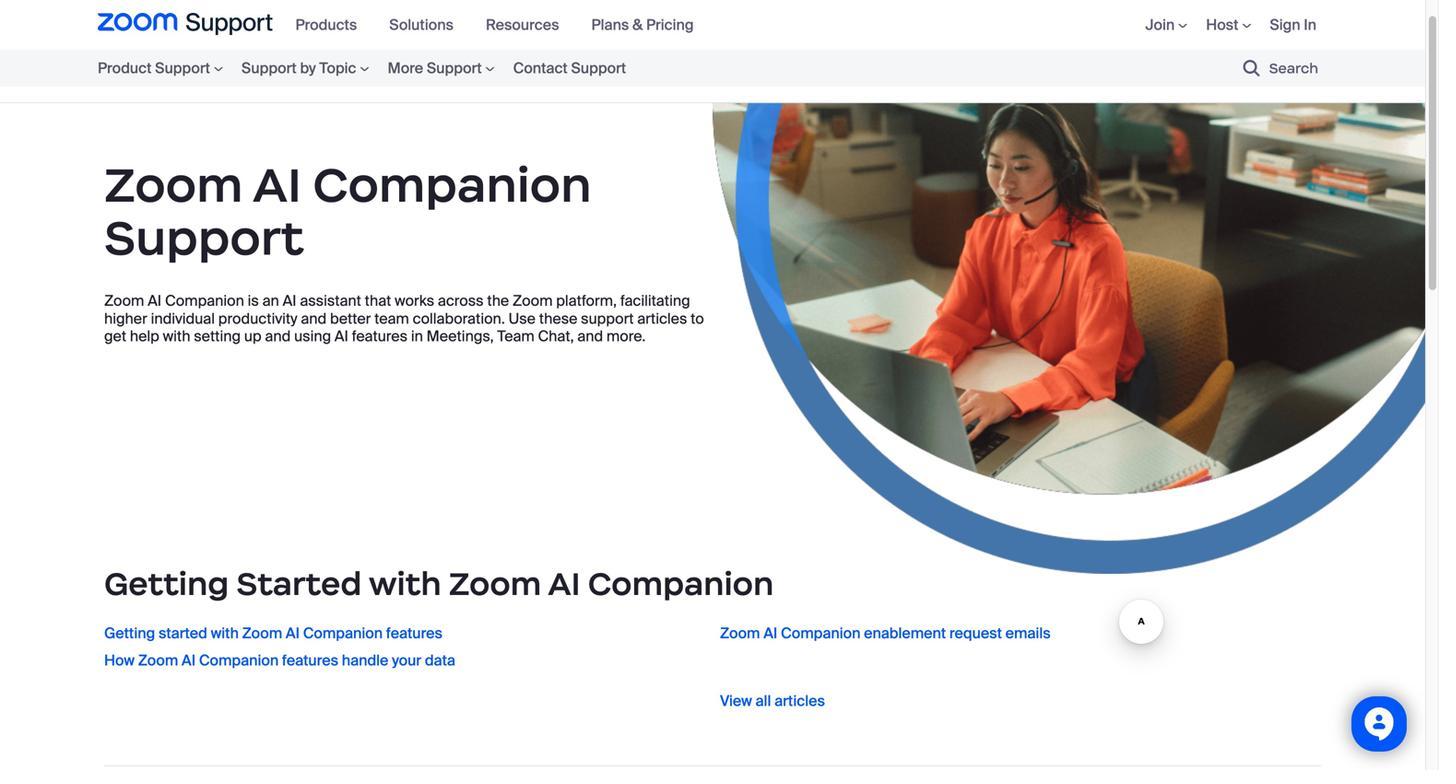 Task type: locate. For each thing, give the bounding box(es) containing it.
sign in
[[1270, 15, 1317, 34]]

search
[[1269, 59, 1318, 77]]

host link
[[1206, 15, 1251, 34]]

0 horizontal spatial and
[[265, 327, 291, 346]]

request
[[949, 624, 1002, 644]]

1 vertical spatial with
[[369, 564, 441, 604]]

better
[[330, 309, 371, 329]]

contact
[[513, 59, 568, 78]]

support down plans
[[571, 59, 626, 78]]

with right 'help'
[[163, 327, 190, 346]]

zoom ai companion support
[[165, 66, 363, 85], [104, 155, 592, 268]]

more support
[[388, 59, 482, 78]]

companion inside the zoom ai companion support
[[313, 155, 592, 215]]

zoom ai companion support down products
[[165, 66, 363, 85]]

plans
[[591, 15, 629, 34]]

0 horizontal spatial in
[[411, 327, 423, 346]]

zoom
[[165, 66, 205, 85], [104, 155, 243, 215], [104, 292, 144, 311], [513, 292, 553, 311], [449, 564, 541, 604], [242, 624, 282, 644], [720, 624, 760, 644], [138, 651, 178, 671]]

getting for getting started with zoom ai companion
[[104, 564, 229, 604]]

product support
[[98, 59, 210, 78]]

2 vertical spatial with
[[211, 624, 239, 644]]

in right team
[[411, 327, 423, 346]]

1 horizontal spatial and
[[301, 309, 327, 329]]

2 getting from the top
[[104, 624, 155, 644]]

with inside getting started with zoom ai companion features how zoom ai companion features handle your data
[[211, 624, 239, 644]]

0 vertical spatial features
[[352, 327, 408, 346]]

getting started with zoom ai companion
[[104, 564, 774, 604]]

support inside more support link
[[427, 59, 482, 78]]

support left by
[[241, 59, 297, 78]]

up
[[244, 327, 262, 346]]

pricing
[[646, 15, 694, 34]]

0 vertical spatial articles
[[637, 309, 687, 329]]

chat,
[[538, 327, 574, 346]]

data
[[425, 651, 455, 671]]

join link
[[1145, 15, 1188, 34]]

across
[[438, 292, 484, 311]]

getting
[[104, 564, 229, 604], [104, 624, 155, 644]]

getting up the started
[[104, 564, 229, 604]]

resources
[[486, 15, 559, 34]]

search image
[[1243, 60, 1260, 77], [1243, 60, 1260, 77]]

support inside support by topic link
[[241, 59, 297, 78]]

plans & pricing link
[[591, 15, 708, 34]]

more
[[388, 59, 423, 78]]

home link
[[98, 63, 139, 89]]

banner containing products
[[0, 0, 1425, 103]]

companion
[[226, 66, 305, 85], [313, 155, 592, 215], [165, 292, 244, 311], [588, 564, 774, 604], [303, 624, 383, 644], [781, 624, 861, 644], [199, 651, 279, 671]]

support by topic link
[[232, 56, 378, 81]]

sign in link
[[1270, 15, 1317, 34]]

articles
[[637, 309, 687, 329], [775, 692, 825, 711]]

features inside "zoom ai companion is an ai assistant that works across the zoom platform, facilitating higher individual productivity and better team collaboration. use these support articles to get help with setting up and using ai features in meetings, team chat, and more."
[[352, 327, 408, 346]]

1 getting from the top
[[104, 564, 229, 604]]

get
[[104, 327, 126, 346]]

and right "chat,"
[[577, 327, 603, 346]]

articles right all
[[775, 692, 825, 711]]

product support link
[[98, 56, 232, 81]]

1 horizontal spatial in
[[1304, 15, 1317, 34]]

features up your
[[386, 624, 442, 644]]

setting
[[194, 327, 241, 346]]

0 vertical spatial in
[[1304, 15, 1317, 34]]

products link
[[295, 15, 371, 34]]

support down zoom support image
[[155, 59, 210, 78]]

works
[[395, 292, 434, 311]]

host
[[1206, 15, 1239, 34]]

support
[[155, 59, 210, 78], [241, 59, 297, 78], [427, 59, 482, 78], [571, 59, 626, 78], [308, 66, 363, 85], [104, 208, 304, 268]]

resources link
[[486, 15, 573, 34]]

0 vertical spatial with
[[163, 327, 190, 346]]

2 horizontal spatial with
[[369, 564, 441, 604]]

support right more
[[427, 59, 482, 78]]

getting for getting started with zoom ai companion features how zoom ai companion features handle your data
[[104, 624, 155, 644]]

facilitating
[[620, 292, 690, 311]]

support inside the zoom ai companion support
[[104, 208, 304, 268]]

with up getting started with zoom ai companion features link
[[369, 564, 441, 604]]

that
[[365, 292, 391, 311]]

support inside contact support link
[[571, 59, 626, 78]]

collaboration.
[[413, 309, 505, 329]]

1 horizontal spatial with
[[211, 624, 239, 644]]

and left "better"
[[301, 309, 327, 329]]

1 vertical spatial zoom ai companion support
[[104, 155, 592, 268]]

by
[[300, 59, 316, 78]]

ai
[[208, 66, 222, 85], [253, 155, 302, 215], [148, 292, 162, 311], [283, 292, 296, 311], [335, 327, 348, 346], [548, 564, 580, 604], [286, 624, 300, 644], [764, 624, 777, 644], [182, 651, 196, 671]]

how
[[104, 651, 135, 671]]

0 vertical spatial getting
[[104, 564, 229, 604]]

1 horizontal spatial articles
[[775, 692, 825, 711]]

banner
[[0, 0, 1425, 103]]

getting up how
[[104, 624, 155, 644]]

individual
[[151, 309, 215, 329]]

0 horizontal spatial with
[[163, 327, 190, 346]]

to
[[691, 309, 704, 329]]

menu bar containing join
[[1118, 0, 1328, 50]]

1 vertical spatial getting
[[104, 624, 155, 644]]

in right sign
[[1304, 15, 1317, 34]]

menu bar
[[286, 0, 717, 50], [1118, 0, 1328, 50], [98, 50, 691, 87]]

view all articles link
[[720, 692, 825, 711]]

features left "handle"
[[282, 651, 338, 671]]

support up is
[[104, 208, 304, 268]]

articles left the to at the left of page
[[637, 309, 687, 329]]

in
[[1304, 15, 1317, 34], [411, 327, 423, 346]]

features
[[352, 327, 408, 346], [386, 624, 442, 644], [282, 651, 338, 671]]

with right the started
[[211, 624, 239, 644]]

getting inside getting started with zoom ai companion features how zoom ai companion features handle your data
[[104, 624, 155, 644]]

in inside "zoom ai companion is an ai assistant that works across the zoom platform, facilitating higher individual productivity and better team collaboration. use these support articles to get help with setting up and using ai features in meetings, team chat, and more."
[[411, 327, 423, 346]]

menu bar containing products
[[286, 0, 717, 50]]

started
[[159, 624, 207, 644]]

0 horizontal spatial articles
[[637, 309, 687, 329]]

zoom ai companion support up assistant
[[104, 155, 592, 268]]

1 vertical spatial in
[[411, 327, 423, 346]]

and right up
[[265, 327, 291, 346]]

meetings,
[[427, 327, 494, 346]]

with
[[163, 327, 190, 346], [369, 564, 441, 604], [211, 624, 239, 644]]

help
[[130, 327, 159, 346]]

and
[[301, 309, 327, 329], [265, 327, 291, 346], [577, 327, 603, 346]]

more support link
[[378, 56, 504, 81]]

using
[[294, 327, 331, 346]]

home
[[98, 66, 139, 85]]

features down that
[[352, 327, 408, 346]]

join
[[1145, 15, 1175, 34]]

how zoom ai companion features handle your data link
[[104, 651, 668, 671]]



Task type: describe. For each thing, give the bounding box(es) containing it.
2 vertical spatial features
[[282, 651, 338, 671]]

&
[[632, 15, 643, 34]]

with for getting started with zoom ai companion
[[369, 564, 441, 604]]

enablement
[[864, 624, 946, 644]]

1 vertical spatial features
[[386, 624, 442, 644]]

the
[[487, 292, 509, 311]]

zoom ai companion enablement request emails link
[[720, 624, 1284, 644]]

menu bar containing product support
[[98, 50, 691, 87]]

in inside menu bar
[[1304, 15, 1317, 34]]

team
[[497, 327, 535, 346]]

0 vertical spatial zoom ai companion support
[[165, 66, 363, 85]]

zoom ai companion support image
[[713, 103, 1439, 574]]

product
[[98, 59, 152, 78]]

view
[[720, 692, 752, 711]]

search button
[[1217, 50, 1328, 87]]

contact support link
[[504, 56, 635, 81]]

getting started with zoom ai companion features how zoom ai companion features handle your data
[[104, 624, 455, 671]]

handle
[[342, 651, 388, 671]]

1 vertical spatial articles
[[775, 692, 825, 711]]

products
[[295, 15, 357, 34]]

view all articles
[[720, 692, 825, 711]]

articles inside "zoom ai companion is an ai assistant that works across the zoom platform, facilitating higher individual productivity and better team collaboration. use these support articles to get help with setting up and using ai features in meetings, team chat, and more."
[[637, 309, 687, 329]]

plans & pricing
[[591, 15, 694, 34]]

topic
[[319, 59, 356, 78]]

with inside "zoom ai companion is an ai assistant that works across the zoom platform, facilitating higher individual productivity and better team collaboration. use these support articles to get help with setting up and using ai features in meetings, team chat, and more."
[[163, 327, 190, 346]]

all
[[756, 692, 771, 711]]

support inside product support link
[[155, 59, 210, 78]]

assistant
[[300, 292, 361, 311]]

emails
[[1006, 624, 1051, 644]]

sign
[[1270, 15, 1300, 34]]

these
[[539, 309, 578, 329]]

contact support
[[513, 59, 626, 78]]

platform,
[[556, 292, 617, 311]]

zoom ai companion enablement request emails
[[720, 624, 1051, 644]]

solutions link
[[389, 15, 467, 34]]

more.
[[607, 327, 646, 346]]

team
[[374, 309, 409, 329]]

productivity
[[218, 309, 297, 329]]

support
[[581, 309, 634, 329]]

ai inside the zoom ai companion support
[[253, 155, 302, 215]]

started
[[236, 564, 362, 604]]

an
[[262, 292, 279, 311]]

support down products link
[[308, 66, 363, 85]]

2 horizontal spatial and
[[577, 327, 603, 346]]

getting started with zoom ai companion features link
[[104, 624, 668, 644]]

support by topic
[[241, 59, 356, 78]]

zoom support image
[[98, 13, 272, 37]]

zoom inside the zoom ai companion support
[[104, 155, 243, 215]]

is
[[248, 292, 259, 311]]

use
[[509, 309, 536, 329]]

higher
[[104, 309, 147, 329]]

companion inside "zoom ai companion is an ai assistant that works across the zoom platform, facilitating higher individual productivity and better team collaboration. use these support articles to get help with setting up and using ai features in meetings, team chat, and more."
[[165, 292, 244, 311]]

solutions
[[389, 15, 454, 34]]

zoom ai companion is an ai assistant that works across the zoom platform, facilitating higher individual productivity and better team collaboration. use these support articles to get help with setting up and using ai features in meetings, team chat, and more.
[[104, 292, 704, 346]]

with for getting started with zoom ai companion features how zoom ai companion features handle your data
[[211, 624, 239, 644]]

your
[[392, 651, 421, 671]]



Task type: vqa. For each thing, say whether or not it's contained in the screenshot.
THE 'CONTACT SUPPORT'
yes



